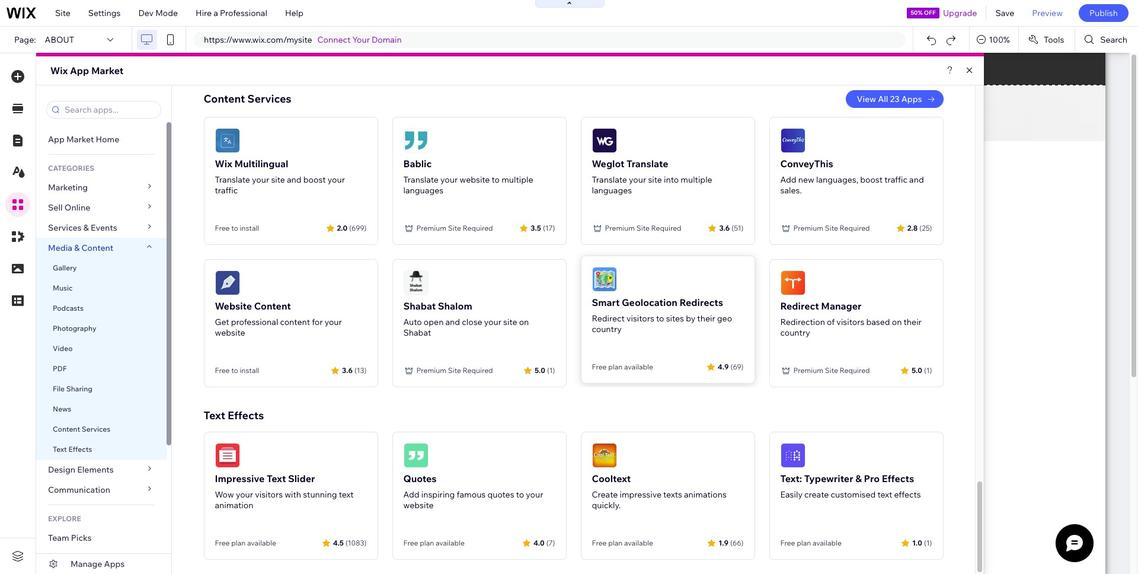 Task type: vqa. For each thing, say whether or not it's contained in the screenshot.
HOVER
no



Task type: locate. For each thing, give the bounding box(es) containing it.
premium site required
[[417, 224, 493, 232], [605, 224, 682, 232], [794, 224, 870, 232], [417, 366, 493, 375], [794, 366, 870, 375]]

0 horizontal spatial text effects
[[53, 445, 92, 454]]

market left home
[[66, 134, 94, 145]]

cooltext logo image
[[592, 443, 617, 468]]

1 install from the top
[[240, 224, 259, 232]]

1.0
[[913, 538, 923, 547]]

1 vertical spatial 3.6
[[342, 366, 353, 375]]

site down 'bablic translate your website to multiple languages'
[[448, 224, 461, 232]]

free for smart geolocation redirects
[[592, 362, 607, 371]]

and up 2.8 (25)
[[910, 174, 924, 185]]

photography
[[53, 324, 96, 333]]

your inside the impressive text slider wow your visitors with stunning text animation
[[236, 489, 253, 500]]

text inside the impressive text slider wow your visitors with stunning text animation
[[339, 489, 354, 500]]

required down the redirect manager redirection of visitors based on their country
[[840, 366, 870, 375]]

visitors down manager
[[837, 317, 865, 327]]

manage
[[71, 559, 102, 569]]

1 vertical spatial text
[[53, 445, 67, 454]]

0 vertical spatial 3.6
[[720, 223, 730, 232]]

0 horizontal spatial 5.0
[[535, 366, 546, 375]]

(1) for and
[[547, 366, 555, 375]]

required down 'bablic translate your website to multiple languages'
[[463, 224, 493, 232]]

2 vertical spatial effects
[[882, 473, 915, 485]]

languages down the bablic
[[404, 185, 444, 196]]

2 horizontal spatial and
[[910, 174, 924, 185]]

free to install up website content logo
[[215, 224, 259, 232]]

wix down wix multilingual logo
[[215, 158, 232, 170]]

0 vertical spatial market
[[91, 65, 123, 77]]

languages down weglot
[[592, 185, 632, 196]]

install for content
[[240, 366, 259, 375]]

text
[[339, 489, 354, 500], [878, 489, 893, 500]]

news
[[53, 404, 71, 413]]

visitors for manager
[[837, 317, 865, 327]]

visitors down geolocation
[[627, 313, 655, 324]]

1.0 (1)
[[913, 538, 933, 547]]

and down "shalom"
[[446, 317, 460, 327]]

text effects link
[[36, 439, 167, 460]]

premium up shabat shalom logo
[[417, 224, 447, 232]]

2 text from the left
[[878, 489, 893, 500]]

weglot translate logo image
[[592, 128, 617, 153]]

0 vertical spatial app
[[70, 65, 89, 77]]

2 free to install from the top
[[215, 366, 259, 375]]

free for impressive text slider
[[215, 538, 230, 547]]

5.0 for redirect manager
[[912, 366, 923, 375]]

2 boost from the left
[[861, 174, 883, 185]]

1 text from the left
[[339, 489, 354, 500]]

1 vertical spatial effects
[[68, 445, 92, 454]]

& left pro
[[856, 473, 862, 485]]

market
[[91, 65, 123, 77], [66, 134, 94, 145]]

wix inside the wix multilingual translate your site and boost your traffic
[[215, 158, 232, 170]]

design
[[48, 464, 75, 475]]

1 horizontal spatial 3.6
[[720, 223, 730, 232]]

1 horizontal spatial multiple
[[681, 174, 713, 185]]

pdf link
[[36, 359, 167, 379]]

3.6 left (51)
[[720, 223, 730, 232]]

newest apps
[[48, 553, 100, 563]]

available down smart geolocation redirects redirect visitors to sites by their geo country
[[624, 362, 653, 371]]

1 5.0 (1) from the left
[[535, 366, 555, 375]]

app market home link
[[36, 129, 167, 149]]

your inside 'bablic translate your website to multiple languages'
[[441, 174, 458, 185]]

install up website content logo
[[240, 224, 259, 232]]

effects up effects in the right bottom of the page
[[882, 473, 915, 485]]

1 free to install from the top
[[215, 224, 259, 232]]

shabat shalom auto open and close your site on shabat
[[404, 300, 529, 338]]

2 horizontal spatial &
[[856, 473, 862, 485]]

site down multilingual
[[271, 174, 285, 185]]

music
[[53, 283, 73, 292]]

1 horizontal spatial website
[[404, 500, 434, 511]]

2 horizontal spatial apps
[[902, 94, 923, 104]]

0 horizontal spatial add
[[404, 489, 420, 500]]

visitors inside the redirect manager redirection of visitors based on their country
[[837, 317, 865, 327]]

site right close
[[504, 317, 517, 327]]

0 vertical spatial website
[[460, 174, 490, 185]]

0 horizontal spatial traffic
[[215, 185, 238, 196]]

content down news
[[53, 425, 80, 434]]

view all 23 apps
[[857, 94, 923, 104]]

premium down redirection
[[794, 366, 824, 375]]

4.5 (1083)
[[333, 538, 367, 547]]

available for famous
[[436, 538, 465, 547]]

languages inside weglot translate translate your site into multiple languages
[[592, 185, 632, 196]]

conveythis logo image
[[781, 128, 806, 153]]

visitors inside the impressive text slider wow your visitors with stunning text animation
[[255, 489, 283, 500]]

2 horizontal spatial text
[[267, 473, 286, 485]]

0 horizontal spatial effects
[[68, 445, 92, 454]]

languages inside 'bablic translate your website to multiple languages'
[[404, 185, 444, 196]]

communication
[[48, 485, 112, 495]]

website for website content
[[215, 327, 245, 338]]

gallery link
[[36, 258, 167, 278]]

pdf
[[53, 364, 67, 373]]

1 horizontal spatial app
[[70, 65, 89, 77]]

available for redirect
[[624, 362, 653, 371]]

premium down sales. at the right top of page
[[794, 224, 824, 232]]

1 5.0 from the left
[[535, 366, 546, 375]]

content services up wix multilingual logo
[[204, 92, 292, 106]]

& right "media"
[[74, 243, 80, 253]]

translate up the into
[[627, 158, 669, 170]]

to inside smart geolocation redirects redirect visitors to sites by their geo country
[[657, 313, 665, 324]]

text for &
[[878, 489, 893, 500]]

premium up smart geolocation redirects logo on the right of the page
[[605, 224, 635, 232]]

multiple up 3.5
[[502, 174, 534, 185]]

translate down weglot
[[592, 174, 627, 185]]

text
[[204, 409, 225, 422], [53, 445, 67, 454], [267, 473, 286, 485]]

country left of
[[781, 327, 811, 338]]

app down the about
[[70, 65, 89, 77]]

2 multiple from the left
[[681, 174, 713, 185]]

required down the into
[[652, 224, 682, 232]]

1 horizontal spatial text effects
[[204, 409, 264, 422]]

1 horizontal spatial traffic
[[885, 174, 908, 185]]

required down conveythis add new languages, boost traffic and sales.
[[840, 224, 870, 232]]

add inside 'quotes add inspiring famous quotes to your website'
[[404, 489, 420, 500]]

site down weglot translate translate your site into multiple languages
[[637, 224, 650, 232]]

text up impressive text slider logo
[[204, 409, 225, 422]]

1 shabat from the top
[[404, 300, 436, 312]]

premium site required down languages,
[[794, 224, 870, 232]]

premium for weglot
[[605, 224, 635, 232]]

available down "impressive"
[[624, 538, 653, 547]]

sharing
[[66, 384, 92, 393]]

free plan available for typewriter
[[781, 538, 842, 547]]

(1) for effects
[[925, 538, 933, 547]]

text up the with
[[267, 473, 286, 485]]

media & content link
[[36, 238, 167, 258]]

manager
[[822, 300, 862, 312]]

visitors inside smart geolocation redirects redirect visitors to sites by their geo country
[[627, 313, 655, 324]]

site down of
[[825, 366, 839, 375]]

wix
[[50, 65, 68, 77], [215, 158, 232, 170]]

manage apps
[[71, 559, 125, 569]]

1 horizontal spatial country
[[781, 327, 811, 338]]

picks
[[71, 533, 92, 543]]

preview
[[1033, 8, 1063, 18]]

plan for text
[[231, 538, 246, 547]]

& for events
[[83, 222, 89, 233]]

redirect up redirection
[[781, 300, 819, 312]]

site
[[55, 8, 70, 18], [448, 224, 461, 232], [637, 224, 650, 232], [825, 224, 839, 232], [448, 366, 461, 375], [825, 366, 839, 375]]

1 horizontal spatial redirect
[[781, 300, 819, 312]]

1 vertical spatial website
[[215, 327, 245, 338]]

free for wix multilingual
[[215, 224, 230, 232]]

settings
[[88, 8, 121, 18]]

bablic logo image
[[404, 128, 428, 153]]

translate down the bablic
[[404, 174, 439, 185]]

0 horizontal spatial apps
[[80, 553, 100, 563]]

website content get professional content for your website
[[215, 300, 342, 338]]

1 horizontal spatial 5.0 (1)
[[912, 366, 933, 375]]

effects up impressive text slider logo
[[228, 409, 264, 422]]

redirect down smart on the bottom right of the page
[[592, 313, 625, 324]]

1 vertical spatial &
[[74, 243, 80, 253]]

free to install for website
[[215, 366, 259, 375]]

1 horizontal spatial apps
[[104, 559, 125, 569]]

site down shabat shalom auto open and close your site on shabat
[[448, 366, 461, 375]]

0 horizontal spatial &
[[74, 243, 80, 253]]

visitors left the with
[[255, 489, 283, 500]]

1 vertical spatial shabat
[[404, 327, 431, 338]]

plan for add
[[420, 538, 434, 547]]

3.5 (17)
[[531, 223, 555, 232]]

your inside shabat shalom auto open and close your site on shabat
[[484, 317, 502, 327]]

(7)
[[547, 538, 555, 547]]

text down pro
[[878, 489, 893, 500]]

1 vertical spatial wix
[[215, 158, 232, 170]]

content services inside sidebar element
[[53, 425, 110, 434]]

services inside services & events link
[[48, 222, 82, 233]]

1 horizontal spatial visitors
[[627, 313, 655, 324]]

premium site required down of
[[794, 366, 870, 375]]

country inside the redirect manager redirection of visitors based on their country
[[781, 327, 811, 338]]

market up search apps... field
[[91, 65, 123, 77]]

1 horizontal spatial text
[[878, 489, 893, 500]]

0 horizontal spatial wix
[[50, 65, 68, 77]]

on inside shabat shalom auto open and close your site on shabat
[[519, 317, 529, 327]]

shabat down shabat shalom logo
[[404, 327, 431, 338]]

required for conveythis
[[840, 224, 870, 232]]

0 vertical spatial add
[[781, 174, 797, 185]]

0 horizontal spatial website
[[215, 327, 245, 338]]

0 horizontal spatial content services
[[53, 425, 110, 434]]

site down languages,
[[825, 224, 839, 232]]

wix down the about
[[50, 65, 68, 77]]

and down multilingual
[[287, 174, 302, 185]]

1 horizontal spatial wix
[[215, 158, 232, 170]]

free
[[215, 224, 230, 232], [592, 362, 607, 371], [215, 366, 230, 375], [215, 538, 230, 547], [404, 538, 418, 547], [592, 538, 607, 547], [781, 538, 796, 547]]

1 horizontal spatial site
[[504, 317, 517, 327]]

0 vertical spatial free to install
[[215, 224, 259, 232]]

1 multiple from the left
[[502, 174, 534, 185]]

5.0 (1) for shalom
[[535, 366, 555, 375]]

add down quotes
[[404, 489, 420, 500]]

1 vertical spatial services
[[48, 222, 82, 233]]

0 vertical spatial text effects
[[204, 409, 264, 422]]

content up professional
[[254, 300, 291, 312]]

3.5
[[531, 223, 541, 232]]

2 vertical spatial services
[[82, 425, 110, 434]]

0 horizontal spatial boost
[[304, 174, 326, 185]]

animations
[[684, 489, 727, 500]]

available
[[624, 362, 653, 371], [247, 538, 276, 547], [436, 538, 465, 547], [624, 538, 653, 547], [813, 538, 842, 547]]

add for conveythis
[[781, 174, 797, 185]]

geo
[[717, 313, 732, 324]]

add
[[781, 174, 797, 185], [404, 489, 420, 500]]

for
[[312, 317, 323, 327]]

2 on from the left
[[892, 317, 902, 327]]

site left the into
[[648, 174, 662, 185]]

on right based
[[892, 317, 902, 327]]

2 languages from the left
[[592, 185, 632, 196]]

1 horizontal spatial &
[[83, 222, 89, 233]]

site for shabat shalom
[[448, 366, 461, 375]]

their inside the redirect manager redirection of visitors based on their country
[[904, 317, 922, 327]]

customised
[[831, 489, 876, 500]]

a
[[214, 8, 218, 18]]

sites
[[666, 313, 684, 324]]

available for wow
[[247, 538, 276, 547]]

text effects up design elements
[[53, 445, 92, 454]]

cooltext
[[592, 473, 631, 485]]

shabat up auto
[[404, 300, 436, 312]]

available for texts
[[624, 538, 653, 547]]

redirect manager redirection of visitors based on their country
[[781, 300, 922, 338]]

view
[[857, 94, 877, 104]]

design elements
[[48, 464, 114, 475]]

0 horizontal spatial and
[[287, 174, 302, 185]]

(1)
[[547, 366, 555, 375], [925, 366, 933, 375], [925, 538, 933, 547]]

premium for bablic
[[417, 224, 447, 232]]

text up design
[[53, 445, 67, 454]]

redirect inside the redirect manager redirection of visitors based on their country
[[781, 300, 819, 312]]

free plan available for text
[[215, 538, 276, 547]]

2 install from the top
[[240, 366, 259, 375]]

0 vertical spatial &
[[83, 222, 89, 233]]

app up "categories"
[[48, 134, 65, 145]]

website inside website content get professional content for your website
[[215, 327, 245, 338]]

publish
[[1090, 8, 1119, 18]]

text right stunning
[[339, 489, 354, 500]]

create
[[805, 489, 829, 500]]

site inside the wix multilingual translate your site and boost your traffic
[[271, 174, 285, 185]]

1 boost from the left
[[304, 174, 326, 185]]

site for translate
[[648, 174, 662, 185]]

traffic
[[885, 174, 908, 185], [215, 185, 238, 196]]

wix multilingual translate your site and boost your traffic
[[215, 158, 345, 196]]

available down animation
[[247, 538, 276, 547]]

0 horizontal spatial country
[[592, 324, 622, 334]]

0 horizontal spatial multiple
[[502, 174, 534, 185]]

free plan available for add
[[404, 538, 465, 547]]

services inside content services link
[[82, 425, 110, 434]]

traffic up 2.8
[[885, 174, 908, 185]]

1 horizontal spatial 5.0
[[912, 366, 923, 375]]

content
[[204, 92, 245, 106], [82, 243, 113, 253], [254, 300, 291, 312], [53, 425, 80, 434]]

required down close
[[463, 366, 493, 375]]

free to install down get
[[215, 366, 259, 375]]

0 horizontal spatial visitors
[[255, 489, 283, 500]]

translate down multilingual
[[215, 174, 250, 185]]

website inside 'bablic translate your website to multiple languages'
[[460, 174, 490, 185]]

required for shabat shalom
[[463, 366, 493, 375]]

content inside website content get professional content for your website
[[254, 300, 291, 312]]

0 horizontal spatial 3.6
[[342, 366, 353, 375]]

1 horizontal spatial content services
[[204, 92, 292, 106]]

premium down the open
[[417, 366, 447, 375]]

boost inside the wix multilingual translate your site and boost your traffic
[[304, 174, 326, 185]]

off
[[924, 9, 936, 17]]

site for redirect manager
[[825, 366, 839, 375]]

1 vertical spatial free to install
[[215, 366, 259, 375]]

0 horizontal spatial their
[[698, 313, 716, 324]]

tools
[[1044, 34, 1065, 45]]

2 shabat from the top
[[404, 327, 431, 338]]

text effects up impressive text slider logo
[[204, 409, 264, 422]]

2 horizontal spatial website
[[460, 174, 490, 185]]

0 horizontal spatial site
[[271, 174, 285, 185]]

explore
[[48, 514, 81, 523]]

traffic down multilingual
[[215, 185, 238, 196]]

manage apps link
[[36, 554, 171, 574]]

0 horizontal spatial text
[[339, 489, 354, 500]]

(69)
[[731, 362, 744, 371]]

1 horizontal spatial add
[[781, 174, 797, 185]]

file sharing
[[53, 384, 92, 393]]

their right based
[[904, 317, 922, 327]]

plan for typewriter
[[797, 538, 811, 547]]

1 horizontal spatial languages
[[592, 185, 632, 196]]

1 vertical spatial redirect
[[592, 313, 625, 324]]

1 horizontal spatial boost
[[861, 174, 883, 185]]

2 5.0 (1) from the left
[[912, 366, 933, 375]]

1 horizontal spatial on
[[892, 317, 902, 327]]

redirect
[[781, 300, 819, 312], [592, 313, 625, 324]]

website inside 'quotes add inspiring famous quotes to your website'
[[404, 500, 434, 511]]

premium site required down 'bablic translate your website to multiple languages'
[[417, 224, 493, 232]]

premium site required down close
[[417, 366, 493, 375]]

3.6 left the (13)
[[342, 366, 353, 375]]

available down create
[[813, 538, 842, 547]]

0 vertical spatial shabat
[[404, 300, 436, 312]]

3.6
[[720, 223, 730, 232], [342, 366, 353, 375]]

text inside text: typewriter & pro effects easily create customised text effects
[[878, 489, 893, 500]]

auto
[[404, 317, 422, 327]]

required for redirect manager
[[840, 366, 870, 375]]

text effects inside text effects link
[[53, 445, 92, 454]]

2 horizontal spatial visitors
[[837, 317, 865, 327]]

available down inspiring in the bottom of the page
[[436, 538, 465, 547]]

1 vertical spatial add
[[404, 489, 420, 500]]

add inside conveythis add new languages, boost traffic and sales.
[[781, 174, 797, 185]]

1.9
[[719, 538, 729, 547]]

2 vertical spatial &
[[856, 473, 862, 485]]

0 horizontal spatial on
[[519, 317, 529, 327]]

free for cooltext
[[592, 538, 607, 547]]

on right close
[[519, 317, 529, 327]]

2 vertical spatial text
[[267, 473, 286, 485]]

0 vertical spatial wix
[[50, 65, 68, 77]]

0 vertical spatial redirect
[[781, 300, 819, 312]]

1 vertical spatial market
[[66, 134, 94, 145]]

0 horizontal spatial languages
[[404, 185, 444, 196]]

newest apps link
[[36, 548, 167, 568]]

site inside weglot translate translate your site into multiple languages
[[648, 174, 662, 185]]

effects up design elements
[[68, 445, 92, 454]]

1 on from the left
[[519, 317, 529, 327]]

app inside sidebar element
[[48, 134, 65, 145]]

add left new
[[781, 174, 797, 185]]

2 horizontal spatial site
[[648, 174, 662, 185]]

your inside 'quotes add inspiring famous quotes to your website'
[[526, 489, 544, 500]]

0 horizontal spatial app
[[48, 134, 65, 145]]

0 horizontal spatial text
[[53, 445, 67, 454]]

1 horizontal spatial effects
[[228, 409, 264, 422]]

news link
[[36, 399, 167, 419]]

23
[[891, 94, 900, 104]]

available for pro
[[813, 538, 842, 547]]

1 horizontal spatial and
[[446, 317, 460, 327]]

0 vertical spatial text
[[204, 409, 225, 422]]

multiple inside 'bablic translate your website to multiple languages'
[[502, 174, 534, 185]]

country inside smart geolocation redirects redirect visitors to sites by their geo country
[[592, 324, 622, 334]]

country down smart on the bottom right of the page
[[592, 324, 622, 334]]

effects
[[228, 409, 264, 422], [68, 445, 92, 454], [882, 473, 915, 485]]

1 languages from the left
[[404, 185, 444, 196]]

free to install
[[215, 224, 259, 232], [215, 366, 259, 375]]

content services down "news" link
[[53, 425, 110, 434]]

and inside the wix multilingual translate your site and boost your traffic
[[287, 174, 302, 185]]

1 vertical spatial install
[[240, 366, 259, 375]]

1 vertical spatial app
[[48, 134, 65, 145]]

conveythis
[[781, 158, 834, 170]]

premium for conveythis
[[794, 224, 824, 232]]

their inside smart geolocation redirects redirect visitors to sites by their geo country
[[698, 313, 716, 324]]

2 vertical spatial website
[[404, 500, 434, 511]]

install down professional
[[240, 366, 259, 375]]

5.0 for shabat shalom
[[535, 366, 546, 375]]

premium for redirect
[[794, 366, 824, 375]]

visitors for geolocation
[[627, 313, 655, 324]]

mode
[[155, 8, 178, 18]]

1 horizontal spatial their
[[904, 317, 922, 327]]

4.5
[[333, 538, 344, 547]]

content services
[[204, 92, 292, 106], [53, 425, 110, 434]]

0 vertical spatial install
[[240, 224, 259, 232]]

0 horizontal spatial redirect
[[592, 313, 625, 324]]

to inside 'quotes add inspiring famous quotes to your website'
[[516, 489, 524, 500]]

on inside the redirect manager redirection of visitors based on their country
[[892, 317, 902, 327]]

apps for manage apps
[[104, 559, 125, 569]]

free plan available for create
[[592, 538, 653, 547]]

0 horizontal spatial 5.0 (1)
[[535, 366, 555, 375]]

on
[[519, 317, 529, 327], [892, 317, 902, 327]]

dev mode
[[138, 8, 178, 18]]

2 5.0 from the left
[[912, 366, 923, 375]]

0 vertical spatial content services
[[204, 92, 292, 106]]

2 horizontal spatial effects
[[882, 473, 915, 485]]

their right by
[[698, 313, 716, 324]]

1 vertical spatial text effects
[[53, 445, 92, 454]]

apps inside 'link'
[[104, 559, 125, 569]]

free plan available for geolocation
[[592, 362, 653, 371]]

publish button
[[1079, 4, 1129, 22]]

1 vertical spatial content services
[[53, 425, 110, 434]]

to
[[492, 174, 500, 185], [231, 224, 238, 232], [657, 313, 665, 324], [231, 366, 238, 375], [516, 489, 524, 500]]

premium site required down weglot translate translate your site into multiple languages
[[605, 224, 682, 232]]

& left events
[[83, 222, 89, 233]]

multiple right the into
[[681, 174, 713, 185]]



Task type: describe. For each thing, give the bounding box(es) containing it.
https://www.wix.com/mysite connect your domain
[[204, 34, 402, 45]]

marketing link
[[36, 177, 167, 197]]

site for bablic
[[448, 224, 461, 232]]

wix for wix multilingual translate your site and boost your traffic
[[215, 158, 232, 170]]

text inside the impressive text slider wow your visitors with stunning text animation
[[267, 473, 286, 485]]

wix multilingual logo image
[[215, 128, 240, 153]]

impressive text slider wow your visitors with stunning text animation
[[215, 473, 354, 511]]

new
[[799, 174, 815, 185]]

site for weglot translate
[[637, 224, 650, 232]]

quotes logo image
[[404, 443, 428, 468]]

professional
[[220, 8, 267, 18]]

site inside shabat shalom auto open and close your site on shabat
[[504, 317, 517, 327]]

traffic inside conveythis add new languages, boost traffic and sales.
[[885, 174, 908, 185]]

50% off
[[911, 9, 936, 17]]

1 horizontal spatial text
[[204, 409, 225, 422]]

& inside text: typewriter & pro effects easily create customised text effects
[[856, 473, 862, 485]]

file sharing link
[[36, 379, 167, 399]]

3.6 for weglot translate
[[720, 223, 730, 232]]

site up the about
[[55, 8, 70, 18]]

(699)
[[349, 223, 367, 232]]

search
[[1101, 34, 1128, 45]]

content down services & events link at the left
[[82, 243, 113, 253]]

shalom
[[438, 300, 473, 312]]

newest
[[48, 553, 78, 563]]

your inside website content get professional content for your website
[[325, 317, 342, 327]]

(66)
[[731, 538, 744, 547]]

create
[[592, 489, 618, 500]]

upgrade
[[944, 8, 978, 18]]

premium site required for redirect
[[794, 366, 870, 375]]

dev
[[138, 8, 154, 18]]

impressive
[[215, 473, 265, 485]]

100% button
[[970, 27, 1019, 53]]

preview button
[[1024, 0, 1072, 26]]

free to install for wix
[[215, 224, 259, 232]]

market inside "app market home" link
[[66, 134, 94, 145]]

& for content
[[74, 243, 80, 253]]

effects inside text: typewriter & pro effects easily create customised text effects
[[882, 473, 915, 485]]

required for weglot translate
[[652, 224, 682, 232]]

free for website content
[[215, 366, 230, 375]]

sell online
[[48, 202, 90, 213]]

4.0 (7)
[[534, 538, 555, 547]]

languages,
[[817, 174, 859, 185]]

content up wix multilingual logo
[[204, 92, 245, 106]]

add for quotes
[[404, 489, 420, 500]]

website content logo image
[[215, 270, 240, 295]]

famous
[[457, 489, 486, 500]]

effects inside text effects link
[[68, 445, 92, 454]]

boost inside conveythis add new languages, boost traffic and sales.
[[861, 174, 883, 185]]

quotes add inspiring famous quotes to your website
[[404, 473, 544, 511]]

team picks link
[[36, 528, 167, 548]]

app market home
[[48, 134, 119, 145]]

1.9 (66)
[[719, 538, 744, 547]]

2.0
[[337, 223, 348, 232]]

translate inside the wix multilingual translate your site and boost your traffic
[[215, 174, 250, 185]]

free for quotes
[[404, 538, 418, 547]]

weglot translate translate your site into multiple languages
[[592, 158, 713, 196]]

by
[[686, 313, 696, 324]]

3.6 for website content
[[342, 366, 353, 375]]

(51)
[[732, 223, 744, 232]]

design elements link
[[36, 460, 167, 480]]

home
[[96, 134, 119, 145]]

(1) for visitors
[[925, 366, 933, 375]]

Search apps... field
[[61, 101, 157, 118]]

5.0 (1) for manager
[[912, 366, 933, 375]]

website
[[215, 300, 252, 312]]

connect
[[318, 34, 351, 45]]

effects
[[895, 489, 921, 500]]

shabat shalom logo image
[[404, 270, 428, 295]]

podcasts link
[[36, 298, 167, 318]]

smart
[[592, 297, 620, 308]]

domain
[[372, 34, 402, 45]]

website for quotes
[[404, 500, 434, 511]]

and inside conveythis add new languages, boost traffic and sales.
[[910, 174, 924, 185]]

text inside sidebar element
[[53, 445, 67, 454]]

3.6 (51)
[[720, 223, 744, 232]]

save
[[996, 8, 1015, 18]]

all
[[878, 94, 889, 104]]

stunning
[[303, 489, 337, 500]]

animation
[[215, 500, 254, 511]]

online
[[65, 202, 90, 213]]

cooltext create impressive texts animations quickly.
[[592, 473, 727, 511]]

premium site required for conveythis
[[794, 224, 870, 232]]

about
[[45, 34, 74, 45]]

translate inside 'bablic translate your website to multiple languages'
[[404, 174, 439, 185]]

sell online link
[[36, 197, 167, 218]]

your inside weglot translate translate your site into multiple languages
[[629, 174, 647, 185]]

team
[[48, 533, 69, 543]]

4.9
[[718, 362, 729, 371]]

(13)
[[355, 366, 367, 375]]

plan for geolocation
[[609, 362, 623, 371]]

install for multilingual
[[240, 224, 259, 232]]

to inside 'bablic translate your website to multiple languages'
[[492, 174, 500, 185]]

premium site required for weglot
[[605, 224, 682, 232]]

typewriter
[[805, 473, 854, 485]]

traffic inside the wix multilingual translate your site and boost your traffic
[[215, 185, 238, 196]]

impressive text slider logo image
[[215, 443, 240, 468]]

get
[[215, 317, 229, 327]]

smart geolocation redirects logo image
[[592, 267, 617, 292]]

0 vertical spatial services
[[248, 92, 292, 106]]

text for slider
[[339, 489, 354, 500]]

text: typewriter & pro effects easily create customised text effects
[[781, 473, 921, 500]]

premium site required for bablic
[[417, 224, 493, 232]]

text: typewriter & pro effects logo image
[[781, 443, 806, 468]]

(1083)
[[346, 538, 367, 547]]

wix for wix app market
[[50, 65, 68, 77]]

wow
[[215, 489, 234, 500]]

100%
[[989, 34, 1010, 45]]

premium for shabat
[[417, 366, 447, 375]]

3.6 (13)
[[342, 366, 367, 375]]

music link
[[36, 278, 167, 298]]

content services link
[[36, 419, 167, 439]]

into
[[664, 174, 679, 185]]

multiple inside weglot translate translate your site into multiple languages
[[681, 174, 713, 185]]

sidebar element
[[36, 85, 172, 574]]

quickly.
[[592, 500, 621, 511]]

2.8 (25)
[[908, 223, 933, 232]]

impressive
[[620, 489, 662, 500]]

texts
[[664, 489, 683, 500]]

categories
[[48, 164, 94, 173]]

save button
[[987, 0, 1024, 26]]

your
[[353, 34, 370, 45]]

professional
[[231, 317, 278, 327]]

site for conveythis
[[825, 224, 839, 232]]

redirect manager logo image
[[781, 270, 806, 295]]

events
[[91, 222, 117, 233]]

redirects
[[680, 297, 723, 308]]

conveythis add new languages, boost traffic and sales.
[[781, 158, 924, 196]]

premium site required for shabat
[[417, 366, 493, 375]]

wix app market
[[50, 65, 123, 77]]

site for multilingual
[[271, 174, 285, 185]]

required for bablic
[[463, 224, 493, 232]]

plan for create
[[609, 538, 623, 547]]

0 vertical spatial effects
[[228, 409, 264, 422]]

2.0 (699)
[[337, 223, 367, 232]]

apps for newest apps
[[80, 553, 100, 563]]

video
[[53, 344, 73, 353]]

view all 23 apps link
[[847, 90, 944, 108]]

(17)
[[543, 223, 555, 232]]

redirect inside smart geolocation redirects redirect visitors to sites by their geo country
[[592, 313, 625, 324]]

quotes
[[488, 489, 514, 500]]

geolocation
[[622, 297, 678, 308]]

free for text: typewriter & pro effects
[[781, 538, 796, 547]]

services & events
[[48, 222, 117, 233]]

based
[[867, 317, 891, 327]]

with
[[285, 489, 301, 500]]

and inside shabat shalom auto open and close your site on shabat
[[446, 317, 460, 327]]



